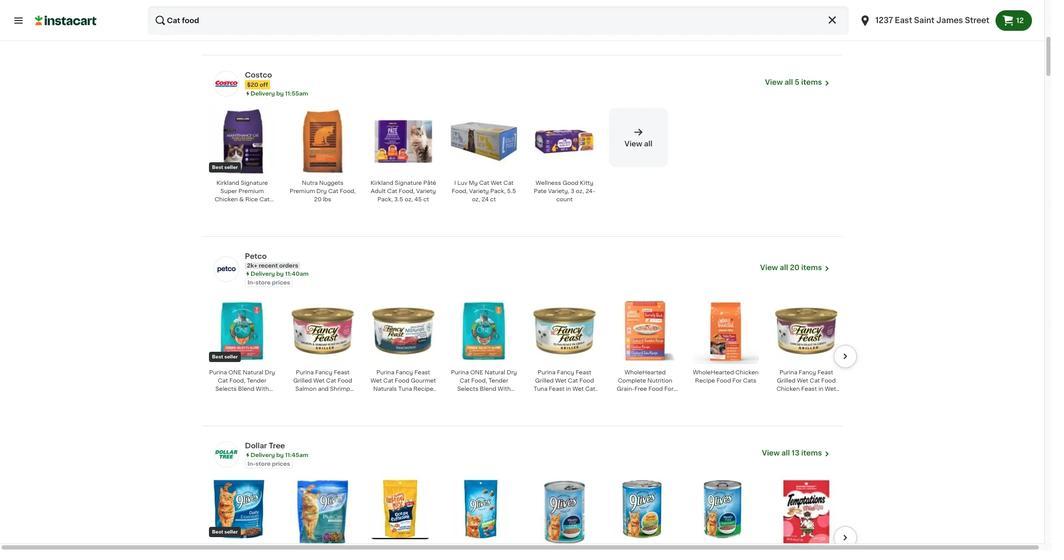 Task type: locate. For each thing, give the bounding box(es) containing it.
signature inside the kirkland signature pâté adult cat food, variety pack, 3.5 oz, 45 ct
[[395, 180, 422, 186]]

0 vertical spatial in-store prices
[[248, 280, 290, 286]]

3 mix from the left
[[719, 0, 729, 5]]

costco show all 5 items element
[[245, 70, 765, 80]]

1 horizontal spatial one
[[470, 370, 484, 375]]

1 horizontal spatial friskies
[[471, 0, 493, 5]]

12 button
[[996, 10, 1033, 31]]

purina inside purina friskies dry cat food, tender & crunchy combo
[[452, 0, 470, 5]]

signature up 3.5
[[395, 180, 422, 186]]

food, up 3.5
[[399, 188, 415, 194]]

1 best seller from the top
[[212, 165, 238, 170]]

best inside button
[[212, 530, 223, 535]]

food, inside meow mix cat food, original choice
[[255, 0, 271, 5]]

0 horizontal spatial salmon
[[239, 394, 260, 400]]

1 horizontal spatial oz,
[[472, 197, 480, 202]]

1 horizontal spatial with
[[498, 386, 511, 392]]

1 horizontal spatial signature
[[395, 180, 422, 186]]

purina cat chow indoor dry cat food, hairball + healthy weight
[[374, 0, 433, 29]]

ct right the 45 in the left of the page
[[424, 197, 429, 202]]

1 horizontal spatial premium
[[290, 188, 315, 194]]

prices down delivery by 11:45am
[[272, 461, 290, 467]]

& inside purina friskies dry cat food, tender & crunchy combo
[[501, 7, 506, 13]]

0 vertical spatial 20
[[314, 197, 322, 202]]

1 horizontal spatial selects
[[457, 386, 479, 392]]

wholehearted complete nutrition grain-free food for cats, variety pack
[[617, 370, 674, 400]]

variety,
[[548, 188, 570, 194]]

1 ct from the left
[[424, 197, 429, 202]]

2 horizontal spatial grilled
[[777, 378, 796, 384]]

mix for choice
[[232, 0, 242, 5]]

1 grilled from the left
[[293, 378, 312, 384]]

1 vertical spatial recipe
[[414, 386, 434, 392]]

item carousel region for view all 5 items
[[192, 104, 843, 241]]

2 horizontal spatial variety
[[636, 394, 656, 400]]

indoor
[[374, 7, 392, 13]]

2 vertical spatial by
[[276, 453, 284, 458]]

1 horizontal spatial variety
[[469, 188, 489, 194]]

best seller
[[212, 165, 238, 170], [212, 355, 238, 360], [212, 530, 238, 535]]

view inside "link"
[[625, 140, 643, 147]]

mix inside meow mix cat food, original choice
[[232, 0, 242, 5]]

0 horizontal spatial blend
[[238, 386, 255, 392]]

1 best from the top
[[212, 165, 223, 170]]

1 fancy from the left
[[315, 370, 333, 375]]

0 vertical spatial item carousel region
[[192, 104, 843, 241]]

one inside purina one natural dry cat food, tender selects blend with real salmon
[[229, 370, 242, 375]]

0 vertical spatial salmon
[[615, 7, 636, 13]]

wholehearted inside wholehearted chicken recipe food for cats
[[693, 370, 734, 375]]

1 items from the top
[[802, 79, 822, 86]]

1 vertical spatial 20
[[790, 264, 800, 271]]

1 horizontal spatial lbs
[[323, 197, 331, 202]]

3 by from the top
[[276, 453, 284, 458]]

purina fancy feast grilled wet cat food chicken feast in wet cat food gravy button
[[771, 298, 843, 400]]

9lives wet cat food image
[[209, 479, 269, 540], [612, 479, 672, 540], [693, 479, 753, 540]]

by left 11:55am
[[276, 91, 284, 97]]

purina inside purina fancy feast wet cat food gourmet naturals tuna recipe in wet cat food gravy
[[377, 370, 395, 375]]

chicken inside meow mix cat food, salmon & white meat chicken
[[634, 15, 657, 21]]

food, down chow
[[417, 7, 433, 13]]

2 items from the top
[[802, 264, 822, 271]]

2 seller from the top
[[224, 355, 238, 360]]

store down recent at the left top of page
[[256, 280, 271, 286]]

3 items from the top
[[802, 450, 822, 457]]

item carousel region containing best seller
[[192, 475, 857, 551]]

purina inside purina fancy feast grilled wet cat food tuna feast in wet cat food gravy
[[538, 370, 556, 375]]

one for salmon
[[229, 370, 242, 375]]

0 vertical spatial delivery
[[251, 91, 275, 97]]

all inside "link"
[[644, 140, 653, 147]]

lbs inside "kirkland signature super premium chicken & rice cat food, 25 lbs"
[[251, 205, 259, 211]]

1 9lives wet cat food image from the left
[[209, 479, 269, 540]]

feast
[[334, 370, 350, 375], [415, 370, 430, 375], [576, 370, 592, 375], [818, 370, 834, 375], [549, 386, 565, 392], [802, 386, 817, 392], [292, 394, 307, 400]]

oz, left the 45 in the left of the page
[[405, 197, 413, 202]]

real for salmon
[[225, 394, 237, 400]]

kirkland inside the kirkland signature pâté adult cat food, variety pack, 3.5 oz, 45 ct
[[371, 180, 393, 186]]

variety down 'free'
[[636, 394, 656, 400]]

2 horizontal spatial 9lives wet cat food image
[[693, 479, 753, 540]]

1 with from the left
[[256, 386, 269, 392]]

friskies up swirlers
[[794, 0, 816, 5]]

1 vertical spatial item carousel region
[[192, 294, 857, 430]]

purina fancy feast grilled wet cat food salmon and shrimp feast in wet cat food gravy
[[292, 370, 354, 408]]

grilled for tuna
[[535, 378, 554, 384]]

1 real from the left
[[225, 394, 237, 400]]

0 horizontal spatial friskies
[[310, 0, 332, 5]]

street
[[965, 17, 990, 24]]

by down orders
[[276, 271, 284, 277]]

0 horizontal spatial selects
[[215, 386, 237, 392]]

3 friskies from the left
[[794, 0, 816, 5]]

item carousel region
[[192, 104, 843, 241], [192, 294, 857, 430], [192, 475, 857, 551]]

0 horizontal spatial meow
[[213, 0, 231, 5]]

meow inside meow mix cat food, salmon & white meat chicken
[[617, 0, 634, 5]]

2 vertical spatial best seller
[[212, 530, 238, 535]]

food, up meat
[[658, 0, 674, 5]]

item carousel region containing view all
[[192, 104, 843, 241]]

2 kirkland from the left
[[371, 180, 393, 186]]

tender for purina one natural dry cat food, tender selects blend with real salmon
[[247, 378, 267, 384]]

purina inside purina fancy feast grilled wet cat food chicken feast in wet cat food gravy
[[780, 370, 798, 375]]

2 tuna from the left
[[534, 386, 548, 392]]

3 best seller from the top
[[212, 530, 238, 535]]

1 vertical spatial seller
[[224, 355, 238, 360]]

2 vertical spatial salmon
[[239, 394, 260, 400]]

food, down purina one natural dry cat food, tender selects blend with real salmon image
[[230, 378, 245, 384]]

mix for &
[[635, 0, 645, 5]]

crunchy
[[461, 15, 485, 21]]

fancy up and
[[315, 370, 333, 375]]

1 natural from the left
[[243, 370, 263, 375]]

premium inside nutra nuggets premium dry cat food, 20 lbs
[[290, 188, 315, 194]]

swirlers
[[813, 7, 836, 13]]

i luv my cat wet cat food, variety pack, 5.5 oz, 24 ct
[[452, 180, 516, 202]]

purina for purina fancy feast wet cat food gourmet naturals tuna recipe in wet cat food gravy
[[377, 370, 395, 375]]

chicken inside purina fancy feast grilled wet cat food chicken feast in wet cat food gravy
[[777, 386, 800, 392]]

purina inside 'purina cat chow indoor dry cat food, hairball + healthy weight'
[[380, 0, 398, 5]]

1 horizontal spatial wholehearted
[[693, 370, 734, 375]]

11:45am
[[285, 453, 309, 458]]

2 real from the left
[[466, 394, 478, 400]]

meow
[[213, 0, 231, 5], [617, 0, 634, 5], [700, 0, 717, 5]]

purina fancy feast grilled wet cat food tuna feast in wet cat food gravy image
[[532, 298, 598, 364]]

oz, right 3
[[576, 188, 584, 194]]

store down the dollar tree
[[256, 461, 271, 467]]

2 signature from the left
[[395, 180, 422, 186]]

blend inside purina one natural dry cat food, tender selects blend with real salmon
[[238, 386, 255, 392]]

wellness good kitty pate variety, 3 oz, 24- count
[[534, 180, 596, 202]]

pack, left 5.5
[[491, 188, 506, 194]]

in-store prices down the delivery by 11:40am
[[248, 280, 290, 286]]

0 horizontal spatial 20
[[314, 197, 322, 202]]

1 friskies from the left
[[310, 0, 332, 5]]

ct
[[424, 197, 429, 202], [490, 197, 496, 202]]

dry inside purina friskies dry cat food, surfin' & turfin' favorites
[[333, 0, 343, 5]]

oz, inside 'wellness good kitty pate variety, 3 oz, 24- count'
[[576, 188, 584, 194]]

best for petco
[[212, 355, 223, 360]]

in inside purina fancy feast grilled wet cat food tuna feast in wet cat food gravy
[[566, 386, 571, 392]]

& up combo
[[501, 7, 506, 13]]

prices down the delivery by 11:40am
[[272, 280, 290, 286]]

& up 25
[[239, 197, 244, 202]]

variety down pâté
[[416, 188, 436, 194]]

1 horizontal spatial pack,
[[491, 188, 506, 194]]

mix
[[232, 0, 242, 5], [635, 0, 645, 5], [719, 0, 729, 5]]

purina for purina friskies dry cat food, gravy swirlers
[[775, 0, 793, 5]]

3 item carousel region from the top
[[192, 475, 857, 551]]

premium up rice
[[239, 188, 264, 194]]

friskies for surfin'
[[310, 0, 332, 5]]

by down tree
[[276, 453, 284, 458]]

0 horizontal spatial variety
[[416, 188, 436, 194]]

best seller inside button
[[212, 530, 238, 535]]

prices
[[272, 280, 290, 286], [272, 461, 290, 467]]

3 meow from the left
[[700, 0, 717, 5]]

2 horizontal spatial mix
[[719, 0, 729, 5]]

fancy inside purina fancy feast grilled wet cat food tuna feast in wet cat food gravy
[[557, 370, 575, 375]]

&
[[330, 7, 334, 13], [501, 7, 506, 13], [638, 7, 642, 13], [239, 197, 244, 202]]

one down purina one natural dry cat food, tender selects blend with real salmon image
[[229, 370, 242, 375]]

2 grilled from the left
[[535, 378, 554, 384]]

purina inside purina friskies dry cat food, gravy swirlers
[[775, 0, 793, 5]]

in
[[566, 386, 571, 392], [819, 386, 824, 392], [309, 394, 314, 400], [372, 394, 377, 400]]

oz, left 24
[[472, 197, 480, 202]]

1 horizontal spatial real
[[466, 394, 478, 400]]

delivery for costco
[[251, 91, 275, 97]]

delivery down recent at the left top of page
[[251, 271, 275, 277]]

gravy inside purina fancy feast grilled wet cat food tuna feast in wet cat food gravy
[[564, 394, 581, 400]]

0 horizontal spatial signature
[[241, 180, 268, 186]]

gravy inside purina friskies dry cat food, gravy swirlers
[[795, 7, 812, 13]]

2 delivery from the top
[[251, 271, 275, 277]]

2 mix from the left
[[635, 0, 645, 5]]

0 horizontal spatial grilled
[[293, 378, 312, 384]]

food, up the crunchy
[[463, 7, 479, 13]]

purina inside purina fancy feast grilled wet cat food salmon and shrimp feast in wet cat food gravy
[[296, 370, 314, 375]]

2 item carousel region from the top
[[192, 294, 857, 430]]

in- down dollar
[[248, 461, 256, 467]]

purina fancy feast wet cat food gourmet naturals tuna recipe in wet cat food gravy image
[[370, 298, 437, 364]]

wellness
[[536, 180, 561, 186]]

food, inside the kirkland signature pâté adult cat food, variety pack, 3.5 oz, 45 ct
[[399, 188, 415, 194]]

1 horizontal spatial meow
[[617, 0, 634, 5]]

food inside the wholehearted complete nutrition grain-free food for cats, variety pack
[[649, 386, 663, 392]]

0 horizontal spatial for
[[665, 386, 674, 392]]

1 vertical spatial by
[[276, 271, 284, 277]]

lbs
[[323, 197, 331, 202], [251, 205, 259, 211]]

friskies up the crunchy
[[471, 0, 493, 5]]

food, inside purina friskies dry cat food, gravy swirlers
[[778, 7, 794, 13]]

with inside purina one natural dry cat food, tender selects blend with real salmon
[[256, 386, 269, 392]]

0 vertical spatial store
[[256, 280, 271, 286]]

0 vertical spatial seller
[[224, 165, 238, 170]]

blend for salmon
[[238, 386, 255, 392]]

ct right 24
[[490, 197, 496, 202]]

2 prices from the top
[[272, 461, 290, 467]]

fancy for chicken
[[799, 370, 816, 375]]

1 horizontal spatial mix
[[635, 0, 645, 5]]

recipe down gourmet on the left bottom of the page
[[414, 386, 434, 392]]

natural down purina one natural dry cat food, tender selects blend with real chicken image
[[485, 370, 505, 375]]

9lives cat food, with real chicken & tuna, meaty pate image
[[532, 479, 598, 546]]

real for chicken
[[466, 394, 478, 400]]

1 item carousel region from the top
[[192, 104, 843, 241]]

meow mix cat food, salmon & white meat chicken
[[615, 0, 676, 21]]

food, left swirlers
[[778, 7, 794, 13]]

2 meow from the left
[[617, 0, 634, 5]]

fancy for tuna
[[557, 370, 575, 375]]

salmon left and
[[295, 386, 317, 392]]

2 best seller from the top
[[212, 355, 238, 360]]

lbs down nuggets
[[323, 197, 331, 202]]

natural inside purina one natural dry cat food, tender selects blend with real salmon
[[243, 370, 263, 375]]

0 horizontal spatial lbs
[[251, 205, 259, 211]]

for up pack
[[665, 386, 674, 392]]

food, inside 'purina cat chow indoor dry cat food, hairball + healthy weight'
[[417, 7, 433, 13]]

fancy inside purina fancy feast wet cat food gourmet naturals tuna recipe in wet cat food gravy
[[396, 370, 413, 375]]

signature inside "kirkland signature super premium chicken & rice cat food, 25 lbs"
[[241, 180, 268, 186]]

2 one from the left
[[470, 370, 484, 375]]

salmon left white
[[615, 7, 636, 13]]

grilled for salmon
[[293, 378, 312, 384]]

friskies for gravy
[[794, 0, 816, 5]]

0 horizontal spatial mix
[[232, 0, 242, 5]]

1 horizontal spatial kirkland
[[371, 180, 393, 186]]

feast inside purina fancy feast wet cat food gourmet naturals tuna recipe in wet cat food gravy
[[415, 370, 430, 375]]

& left white
[[638, 7, 642, 13]]

kirkland up adult
[[371, 180, 393, 186]]

food, down purina one natural dry cat food, tender selects blend with real chicken image
[[471, 378, 487, 384]]

2 premium from the left
[[290, 188, 315, 194]]

fancy down purina fancy feast grilled wet cat food chicken feast in wet cat food gravy image
[[799, 370, 816, 375]]

1 premium from the left
[[239, 188, 264, 194]]

i luv my cat wet cat food, variety pack, 5.5 oz, 24 ct button
[[448, 108, 520, 210]]

purina fancy feast grilled wet cat food salmon and shrimp feast in wet cat food gravy image
[[290, 298, 356, 364]]

1 store from the top
[[256, 280, 271, 286]]

25
[[242, 205, 250, 211]]

fancy down purina fancy feast grilled wet cat food tuna feast in wet cat food gravy image
[[557, 370, 575, 375]]

best for costco
[[212, 165, 223, 170]]

1 vertical spatial delivery
[[251, 271, 275, 277]]

seller inside button
[[224, 530, 238, 535]]

wholehearted down wholehearted chicken recipe food for cats image
[[693, 370, 734, 375]]

& up favorites
[[330, 7, 334, 13]]

11:55am
[[285, 91, 308, 97]]

all
[[785, 79, 793, 86], [644, 140, 653, 147], [780, 264, 789, 271], [782, 450, 790, 457]]

best seller button
[[206, 479, 272, 551]]

1 vertical spatial store
[[256, 461, 271, 467]]

food, up 'choice'
[[255, 0, 271, 5]]

1 mix from the left
[[232, 0, 242, 5]]

natural
[[243, 370, 263, 375], [485, 370, 505, 375]]

gravy inside purina fancy feast grilled wet cat food salmon and shrimp feast in wet cat food gravy
[[314, 403, 331, 408]]

1 horizontal spatial salmon
[[295, 386, 317, 392]]

petco show all 20 items element
[[245, 251, 761, 262]]

variety down my
[[469, 188, 489, 194]]

0 horizontal spatial ct
[[424, 197, 429, 202]]

1 vertical spatial best
[[212, 355, 223, 360]]

delivery by 11:55am
[[251, 91, 308, 97]]

1 selects from the left
[[215, 386, 237, 392]]

1 one from the left
[[229, 370, 242, 375]]

2 wholehearted from the left
[[693, 370, 734, 375]]

1 horizontal spatial recipe
[[695, 378, 715, 384]]

1 kirkland from the left
[[216, 180, 239, 186]]

selects inside purina one natural dry cat food, tender selects blend with real chicken
[[457, 386, 479, 392]]

0 vertical spatial best seller
[[212, 165, 238, 170]]

purina inside purina friskies dry cat food, surfin' & turfin' favorites
[[291, 0, 309, 5]]

wholehearted up complete
[[625, 370, 666, 375]]

for left cats
[[733, 378, 742, 384]]

1 horizontal spatial natural
[[485, 370, 505, 375]]

3 grilled from the left
[[777, 378, 796, 384]]

2 natural from the left
[[485, 370, 505, 375]]

cat inside purina friskies dry cat food, gravy swirlers
[[829, 0, 839, 5]]

one down purina one natural dry cat food, tender selects blend with real chicken image
[[470, 370, 484, 375]]

cat inside meow mix cat food, salmon & white meat chicken
[[647, 0, 657, 5]]

wet
[[491, 180, 502, 186], [313, 378, 325, 384], [371, 378, 382, 384], [555, 378, 567, 384], [797, 378, 809, 384], [573, 386, 584, 392], [825, 386, 837, 392], [315, 394, 327, 400], [378, 394, 390, 400]]

grilled inside purina fancy feast grilled wet cat food chicken feast in wet cat food gravy
[[777, 378, 796, 384]]

food inside wholehearted chicken recipe food for cats
[[717, 378, 731, 384]]

signature up rice
[[241, 180, 268, 186]]

oz, inside the kirkland signature pâté adult cat food, variety pack, 3.5 oz, 45 ct
[[405, 197, 413, 202]]

food, left surfin'
[[293, 7, 308, 13]]

meow mix dry cat food
[[700, 0, 752, 13]]

oz,
[[576, 188, 584, 194], [405, 197, 413, 202], [472, 197, 480, 202]]

0 vertical spatial in-
[[248, 280, 256, 286]]

1 horizontal spatial for
[[733, 378, 742, 384]]

2 with from the left
[[498, 386, 511, 392]]

selects for salmon
[[215, 386, 237, 392]]

purina friskies dry cat food, tender & crunchy combo button
[[448, 0, 520, 28]]

by for petco
[[276, 271, 284, 277]]

2 horizontal spatial oz,
[[576, 188, 584, 194]]

0 horizontal spatial wholehearted
[[625, 370, 666, 375]]

fancy up gourmet on the left bottom of the page
[[396, 370, 413, 375]]

1 in-store prices from the top
[[248, 280, 290, 286]]

1 horizontal spatial grilled
[[535, 378, 554, 384]]

5.5
[[507, 188, 516, 194]]

food
[[719, 7, 733, 13], [338, 378, 352, 384], [395, 378, 410, 384], [580, 378, 594, 384], [717, 378, 731, 384], [822, 378, 836, 384], [649, 386, 663, 392], [340, 394, 354, 400], [403, 394, 417, 400], [548, 394, 563, 400], [796, 394, 811, 400]]

cat
[[244, 0, 254, 5], [345, 0, 355, 5], [399, 0, 409, 5], [506, 0, 516, 5], [647, 0, 657, 5], [742, 0, 752, 5], [829, 0, 839, 5], [406, 7, 416, 13], [479, 180, 490, 186], [504, 180, 514, 186], [328, 188, 338, 194], [387, 188, 398, 194], [260, 197, 270, 202], [218, 378, 228, 384], [326, 378, 336, 384], [384, 378, 394, 384], [460, 378, 470, 384], [568, 378, 578, 384], [810, 378, 820, 384], [585, 386, 596, 392], [328, 394, 338, 400], [391, 394, 401, 400], [785, 394, 795, 400]]

1 by from the top
[[276, 91, 284, 97]]

2 horizontal spatial friskies
[[794, 0, 816, 5]]

meow for meow mix cat food, original choice
[[213, 0, 231, 5]]

2 vertical spatial seller
[[224, 530, 238, 535]]

for
[[733, 378, 742, 384], [665, 386, 674, 392]]

recipe left cats
[[695, 378, 715, 384]]

with
[[256, 386, 269, 392], [498, 386, 511, 392]]

1 blend from the left
[[238, 386, 255, 392]]

0 horizontal spatial with
[[256, 386, 269, 392]]

3 9lives wet cat food image from the left
[[693, 479, 753, 540]]

blend
[[238, 386, 255, 392], [480, 386, 497, 392]]

by
[[276, 91, 284, 97], [276, 271, 284, 277], [276, 453, 284, 458]]

2 vertical spatial best
[[212, 530, 223, 535]]

tender inside purina friskies dry cat food, tender & crunchy combo
[[480, 7, 500, 13]]

food, left 25
[[225, 205, 241, 211]]

fancy
[[315, 370, 333, 375], [396, 370, 413, 375], [557, 370, 575, 375], [799, 370, 816, 375]]

3 best from the top
[[212, 530, 223, 535]]

1 tuna from the left
[[399, 386, 412, 392]]

cat inside purina one natural dry cat food, tender selects blend with real salmon
[[218, 378, 228, 384]]

2 best from the top
[[212, 355, 223, 360]]

purina for purina fancy feast grilled wet cat food chicken feast in wet cat food gravy
[[780, 370, 798, 375]]

complete
[[618, 378, 646, 384]]

1 vertical spatial salmon
[[295, 386, 317, 392]]

1 wholehearted from the left
[[625, 370, 666, 375]]

1 vertical spatial best seller
[[212, 355, 238, 360]]

1 horizontal spatial ct
[[490, 197, 496, 202]]

signature for rice
[[241, 180, 268, 186]]

good
[[563, 180, 579, 186]]

food,
[[255, 0, 271, 5], [658, 0, 674, 5], [293, 7, 308, 13], [417, 7, 433, 13], [463, 7, 479, 13], [778, 7, 794, 13], [340, 188, 356, 194], [399, 188, 415, 194], [452, 188, 468, 194], [225, 205, 241, 211], [230, 378, 245, 384], [471, 378, 487, 384]]

0 vertical spatial recipe
[[695, 378, 715, 384]]

0 horizontal spatial premium
[[239, 188, 264, 194]]

in inside purina fancy feast grilled wet cat food chicken feast in wet cat food gravy
[[819, 386, 824, 392]]

signature
[[241, 180, 268, 186], [395, 180, 422, 186]]

2 vertical spatial delivery
[[251, 453, 275, 458]]

1 vertical spatial for
[[665, 386, 674, 392]]

1 meow from the left
[[213, 0, 231, 5]]

4 fancy from the left
[[799, 370, 816, 375]]

2 fancy from the left
[[396, 370, 413, 375]]

gravy
[[795, 7, 812, 13], [418, 394, 435, 400], [564, 394, 581, 400], [812, 394, 829, 400], [314, 403, 331, 408]]

1 horizontal spatial tuna
[[534, 386, 548, 392]]

0 horizontal spatial tuna
[[399, 386, 412, 392]]

dry
[[333, 0, 343, 5], [494, 0, 505, 5], [730, 0, 741, 5], [817, 0, 827, 5], [394, 7, 404, 13], [317, 188, 327, 194], [265, 370, 275, 375], [507, 370, 517, 375]]

0 vertical spatial lbs
[[323, 197, 331, 202]]

nutra nuggets premium dry cat food, 20 lbs image
[[290, 109, 356, 175]]

kirkland up super
[[216, 180, 239, 186]]

delivery down off
[[251, 91, 275, 97]]

0 horizontal spatial 9lives wet cat food image
[[209, 479, 269, 540]]

2 friskies from the left
[[471, 0, 493, 5]]

variety inside the kirkland signature pâté adult cat food, variety pack, 3.5 oz, 45 ct
[[416, 188, 436, 194]]

2 store from the top
[[256, 461, 271, 467]]

premium down "nutra"
[[290, 188, 315, 194]]

lbs down rice
[[251, 205, 259, 211]]

None search field
[[148, 6, 849, 35]]

food, down luv
[[452, 188, 468, 194]]

0 horizontal spatial kirkland
[[216, 180, 239, 186]]

cats
[[743, 378, 757, 384]]

food, down nuggets
[[340, 188, 356, 194]]

tender inside purina one natural dry cat food, tender selects blend with real chicken
[[489, 378, 508, 384]]

1 vertical spatial in-store prices
[[248, 461, 290, 467]]

0 horizontal spatial oz,
[[405, 197, 413, 202]]

ct inside the kirkland signature pâté adult cat food, variety pack, 3.5 oz, 45 ct
[[424, 197, 429, 202]]

1 horizontal spatial blend
[[480, 386, 497, 392]]

2 ct from the left
[[490, 197, 496, 202]]

grilled for chicken
[[777, 378, 796, 384]]

purina for purina fancy feast grilled wet cat food salmon and shrimp feast in wet cat food gravy
[[296, 370, 314, 375]]

3 seller from the top
[[224, 530, 238, 535]]

friskies inside purina friskies dry cat food, tender & crunchy combo
[[471, 0, 493, 5]]

purina friskies dry cat food, gravy swirlers
[[775, 0, 839, 13]]

cat inside meow mix cat food, original choice
[[244, 0, 254, 5]]

pâté
[[424, 180, 436, 186]]

0 horizontal spatial natural
[[243, 370, 263, 375]]

nuggets
[[319, 180, 344, 186]]

9lives wet cat food image inside best seller button
[[209, 479, 269, 540]]

0 vertical spatial prices
[[272, 280, 290, 286]]

salmon inside purina one natural dry cat food, tender selects blend with real salmon
[[239, 394, 260, 400]]

1 vertical spatial items
[[802, 264, 822, 271]]

delivery down the dollar tree
[[251, 453, 275, 458]]

selects
[[215, 386, 237, 392], [457, 386, 479, 392]]

1 signature from the left
[[241, 180, 268, 186]]

pack, down adult
[[378, 197, 393, 202]]

11:40am
[[285, 271, 309, 277]]

1 seller from the top
[[224, 165, 238, 170]]

item carousel region containing purina one natural dry cat food, tender selects blend with real salmon
[[192, 294, 857, 430]]

purina one natural dry cat food, tender selects blend with real salmon
[[209, 370, 275, 400]]

real
[[225, 394, 237, 400], [466, 394, 478, 400]]

all for view all 20 items
[[780, 264, 789, 271]]

salmon up dollar
[[239, 394, 260, 400]]

natural down purina one natural dry cat food, tender selects blend with real salmon image
[[243, 370, 263, 375]]

best seller for costco
[[212, 165, 238, 170]]

2 by from the top
[[276, 271, 284, 277]]

3 fancy from the left
[[557, 370, 575, 375]]

ct inside i luv my cat wet cat food, variety pack, 5.5 oz, 24 ct
[[490, 197, 496, 202]]

friskies up surfin'
[[310, 0, 332, 5]]

wellness good kitty pate variety, 3 oz, 24-count image
[[532, 109, 598, 175]]

$20
[[247, 82, 258, 88]]

1 vertical spatial pack,
[[378, 197, 393, 202]]

view
[[765, 79, 783, 86], [625, 140, 643, 147], [761, 264, 778, 271], [762, 450, 780, 457]]

0 horizontal spatial one
[[229, 370, 242, 375]]

purina for purina fancy feast grilled wet cat food tuna feast in wet cat food gravy
[[538, 370, 556, 375]]

purina for purina one natural dry cat food, tender selects blend with real salmon
[[209, 370, 227, 375]]

delivery for petco
[[251, 271, 275, 277]]

tender inside purina one natural dry cat food, tender selects blend with real salmon
[[247, 378, 267, 384]]

luv
[[458, 180, 468, 186]]

1 horizontal spatial 9lives wet cat food image
[[612, 479, 672, 540]]

2 horizontal spatial salmon
[[615, 7, 636, 13]]

2 selects from the left
[[457, 386, 479, 392]]

in inside purina fancy feast wet cat food gourmet naturals tuna recipe in wet cat food gravy
[[372, 394, 377, 400]]

pack, inside the kirkland signature pâté adult cat food, variety pack, 3.5 oz, 45 ct
[[378, 197, 393, 202]]

0 vertical spatial by
[[276, 91, 284, 97]]

view for view all 13 items
[[762, 450, 780, 457]]

1 delivery from the top
[[251, 91, 275, 97]]

1 vertical spatial prices
[[272, 461, 290, 467]]

0 horizontal spatial recipe
[[414, 386, 434, 392]]

2 vertical spatial items
[[802, 450, 822, 457]]

purina inside purina one natural dry cat food, tender selects blend with real salmon
[[209, 370, 227, 375]]

2 horizontal spatial meow
[[700, 0, 717, 5]]

mix inside meow mix cat food, salmon & white meat chicken
[[635, 0, 645, 5]]

tender
[[480, 7, 500, 13], [247, 378, 267, 384], [489, 378, 508, 384]]

recipe inside purina fancy feast wet cat food gourmet naturals tuna recipe in wet cat food gravy
[[414, 386, 434, 392]]

0 vertical spatial items
[[802, 79, 822, 86]]

seller for petco
[[224, 355, 238, 360]]

view for view all 5 items
[[765, 79, 783, 86]]

in-store prices
[[248, 280, 290, 286], [248, 461, 290, 467]]

1 vertical spatial lbs
[[251, 205, 259, 211]]

fancy inside purina fancy feast grilled wet cat food chicken feast in wet cat food gravy
[[799, 370, 816, 375]]

in- down 2k+ in the left of the page
[[248, 280, 256, 286]]

kirkland inside "kirkland signature super premium chicken & rice cat food, 25 lbs"
[[216, 180, 239, 186]]

2 vertical spatial item carousel region
[[192, 475, 857, 551]]

friskies
[[310, 0, 332, 5], [471, 0, 493, 5], [794, 0, 816, 5]]

friskies inside purina friskies dry cat food, gravy swirlers
[[794, 0, 816, 5]]

1 vertical spatial in-
[[248, 461, 256, 467]]

0 vertical spatial for
[[733, 378, 742, 384]]

meow inside meow mix cat food, original choice
[[213, 0, 231, 5]]

0 vertical spatial pack,
[[491, 188, 506, 194]]

2 blend from the left
[[480, 386, 497, 392]]

in-store prices down delivery by 11:45am
[[248, 461, 290, 467]]

0 horizontal spatial real
[[225, 394, 237, 400]]

wholehearted complete nutrition grain-free food for cats, variety pack button
[[609, 298, 682, 400]]

0 horizontal spatial pack,
[[378, 197, 393, 202]]

0 vertical spatial best
[[212, 165, 223, 170]]

best
[[212, 165, 223, 170], [212, 355, 223, 360], [212, 530, 223, 535]]



Task type: describe. For each thing, give the bounding box(es) containing it.
turfin'
[[336, 7, 353, 13]]

wholehearted for nutrition
[[625, 370, 666, 375]]

purina one natural dry cat food, tender selects blend with real chicken image
[[451, 298, 517, 364]]

food, inside purina one natural dry cat food, tender selects blend with real chicken
[[471, 378, 487, 384]]

friskies for tender
[[471, 0, 493, 5]]

items for view all 5 items
[[802, 79, 822, 86]]

i luv my cat wet cat food, variety pack, 5.5 oz, 24 ct image
[[451, 109, 517, 175]]

Search field
[[148, 6, 849, 35]]

purina one natural dry cat food, tender selects blend with real salmon image
[[209, 298, 275, 364]]

tuna inside purina fancy feast grilled wet cat food tuna feast in wet cat food gravy
[[534, 386, 548, 392]]

delivery by 11:40am
[[251, 271, 309, 277]]

for inside the wholehearted complete nutrition grain-free food for cats, variety pack
[[665, 386, 674, 392]]

and
[[318, 386, 329, 392]]

view for view all 20 items
[[761, 264, 778, 271]]

salmon inside purina fancy feast grilled wet cat food salmon and shrimp feast in wet cat food gravy
[[295, 386, 317, 392]]

meow mix dry cat food button
[[690, 0, 762, 20]]

lbs inside nutra nuggets premium dry cat food, 20 lbs
[[323, 197, 331, 202]]

petco 2k+ recent orders
[[245, 253, 298, 269]]

24
[[482, 197, 489, 202]]

pate
[[534, 188, 547, 194]]

purina fancy feast wet cat food gourmet naturals tuna recipe in wet cat food gravy button
[[367, 298, 440, 400]]

2 9lives wet cat food image from the left
[[612, 479, 672, 540]]

dry inside purina one natural dry cat food, tender selects blend with real chicken
[[507, 370, 517, 375]]

weight
[[394, 24, 414, 29]]

naturals
[[373, 386, 397, 392]]

my
[[469, 180, 478, 186]]

fancy for salmon
[[315, 370, 333, 375]]

selects for chicken
[[457, 386, 479, 392]]

cat inside nutra nuggets premium dry cat food, 20 lbs
[[328, 188, 338, 194]]

food, inside purina friskies dry cat food, surfin' & turfin' favorites
[[293, 7, 308, 13]]

recent
[[259, 263, 278, 269]]

signature for variety
[[395, 180, 422, 186]]

combo
[[487, 15, 508, 21]]

chicken inside wholehearted chicken recipe food for cats
[[736, 370, 759, 375]]

pack
[[657, 394, 671, 400]]

wholehearted for recipe
[[693, 370, 734, 375]]

item carousel region for view all 20 items
[[192, 294, 857, 430]]

purina for purina one natural dry cat food, tender selects blend with real chicken
[[451, 370, 469, 375]]

nutrition
[[648, 378, 673, 384]]

blend for chicken
[[480, 386, 497, 392]]

cat inside purina friskies dry cat food, surfin' & turfin' favorites
[[345, 0, 355, 5]]

free
[[635, 386, 647, 392]]

shrimp
[[330, 386, 350, 392]]

food, inside purina friskies dry cat food, tender & crunchy combo
[[463, 7, 479, 13]]

purina fancy feast grilled wet cat food chicken feast in wet cat food gravy image
[[774, 298, 840, 364]]

with for chicken
[[498, 386, 511, 392]]

hairball
[[378, 15, 400, 21]]

2k+
[[247, 263, 258, 269]]

wet inside i luv my cat wet cat food, variety pack, 5.5 oz, 24 ct
[[491, 180, 502, 186]]

45
[[415, 197, 422, 202]]

purina fancy feast wet cat food gourmet naturals tuna recipe in wet cat food gravy
[[371, 370, 436, 400]]

wellness good kitty pate variety, 3 oz, 24- count button
[[529, 108, 601, 210]]

pack, inside i luv my cat wet cat food, variety pack, 5.5 oz, 24 ct
[[491, 188, 506, 194]]

best seller for dollar tree
[[212, 530, 238, 535]]

nutra nuggets premium dry cat food, 20 lbs
[[290, 180, 356, 202]]

dry inside 'purina cat chow indoor dry cat food, hairball + healthy weight'
[[394, 7, 404, 13]]

kirkland signature pâté adult cat food, variety pack, 3.5 oz, 45 ct image
[[370, 109, 437, 175]]

dollar tree
[[245, 442, 285, 450]]

meow mix cat food, salmon & white meat chicken button
[[609, 0, 682, 28]]

variety inside the wholehearted complete nutrition grain-free food for cats, variety pack
[[636, 394, 656, 400]]

view all 13 items
[[762, 450, 822, 457]]

cat inside the kirkland signature pâté adult cat food, variety pack, 3.5 oz, 45 ct
[[387, 188, 398, 194]]

choice
[[244, 7, 264, 13]]

delivery by 11:45am
[[251, 453, 309, 458]]

surfin'
[[310, 7, 328, 13]]

purina fancy feast grilled wet cat food tuna feast in wet cat food gravy button
[[529, 298, 601, 400]]

12
[[1017, 17, 1024, 24]]

dollar
[[245, 442, 267, 450]]

wholehearted chicken recipe food for cats button
[[690, 298, 762, 391]]

tree
[[269, 442, 285, 450]]

cat inside "kirkland signature super premium chicken & rice cat food, 25 lbs"
[[260, 197, 270, 202]]

2 in- from the top
[[248, 461, 256, 467]]

3.5
[[394, 197, 403, 202]]

purina friskies dry cat food, gravy swirlers button
[[771, 0, 843, 20]]

item carousel region for view all 13 items
[[192, 475, 857, 551]]

wholehearted chicken recipe food for cats image
[[693, 298, 759, 364]]

meow for meow mix dry cat food
[[700, 0, 717, 5]]

purina for purina friskies dry cat food, tender & crunchy combo
[[452, 0, 470, 5]]

recipe inside wholehearted chicken recipe food for cats
[[695, 378, 715, 384]]

purina friskies dry cat food, tender & crunchy combo
[[452, 0, 516, 21]]

chicken inside "kirkland signature super premium chicken & rice cat food, 25 lbs"
[[215, 197, 238, 202]]

costco $20 off
[[245, 72, 272, 88]]

kirkland for premium
[[216, 180, 239, 186]]

rice
[[245, 197, 258, 202]]

dry inside nutra nuggets premium dry cat food, 20 lbs
[[317, 188, 327, 194]]

& inside "kirkland signature super premium chicken & rice cat food, 25 lbs"
[[239, 197, 244, 202]]

gravy inside purina fancy feast grilled wet cat food chicken feast in wet cat food gravy
[[812, 394, 829, 400]]

purina fancy feast grilled wet cat food tuna feast in wet cat food gravy
[[534, 370, 596, 400]]

food inside meow mix dry cat food
[[719, 7, 733, 13]]

5
[[795, 79, 800, 86]]

1237
[[876, 17, 893, 24]]

count
[[557, 197, 573, 202]]

purina fancy feast grilled wet cat food salmon and shrimp feast in wet cat food gravy button
[[287, 298, 359, 408]]

purina one natural dry cat food, tender selects blend with real chicken button
[[448, 298, 520, 400]]

salmon inside meow mix cat food, salmon & white meat chicken
[[615, 7, 636, 13]]

all for view all 13 items
[[782, 450, 790, 457]]

with for salmon
[[256, 386, 269, 392]]

24-
[[586, 188, 596, 194]]

petco
[[245, 253, 267, 260]]

best seller for petco
[[212, 355, 238, 360]]

white
[[644, 7, 660, 13]]

view all
[[625, 140, 653, 147]]

cat inside meow mix dry cat food
[[742, 0, 752, 5]]

tuna inside purina fancy feast wet cat food gourmet naturals tuna recipe in wet cat food gravy
[[399, 386, 412, 392]]

food, inside meow mix cat food, salmon & white meat chicken
[[658, 0, 674, 5]]

meow mix cat food, original choice
[[213, 0, 271, 13]]

seller for costco
[[224, 165, 238, 170]]

adult
[[371, 188, 386, 194]]

seller for dollar tree
[[224, 530, 238, 535]]

2 in-store prices from the top
[[248, 461, 290, 467]]

kirkland signature super premium chicken & rice cat food, 25 lbs image
[[209, 109, 275, 175]]

in inside purina fancy feast grilled wet cat food salmon and shrimp feast in wet cat food gravy
[[309, 394, 314, 400]]

natural for purina one natural dry cat food, tender selects blend with real chicken
[[485, 370, 505, 375]]

cat inside purina friskies dry cat food, tender & crunchy combo
[[506, 0, 516, 5]]

for inside wholehearted chicken recipe food for cats
[[733, 378, 742, 384]]

purina one natural dry cat food, tender selects blend with real chicken
[[451, 370, 517, 400]]

1 horizontal spatial 20
[[790, 264, 800, 271]]

nutra
[[302, 180, 318, 186]]

purina cat chow indoor dry cat food, hairball + healthy weight button
[[367, 0, 440, 29]]

variety inside i luv my cat wet cat food, variety pack, 5.5 oz, 24 ct
[[469, 188, 489, 194]]

instacart logo image
[[35, 14, 97, 27]]

meat
[[661, 7, 676, 13]]

one for chicken
[[470, 370, 484, 375]]

3
[[571, 188, 575, 194]]

super
[[220, 188, 237, 194]]

view all 20 items
[[761, 264, 822, 271]]

dry inside purina friskies dry cat food, tender & crunchy combo
[[494, 0, 505, 5]]

food, inside nutra nuggets premium dry cat food, 20 lbs
[[340, 188, 356, 194]]

grain-
[[617, 386, 635, 392]]

dry inside purina one natural dry cat food, tender selects blend with real salmon
[[265, 370, 275, 375]]

i
[[454, 180, 456, 186]]

costco
[[245, 72, 272, 79]]

temptations crunchy and soft cat treats backyard cookout flavor image
[[774, 479, 840, 546]]

view all 5 items
[[765, 79, 822, 86]]

saint
[[915, 17, 935, 24]]

best for dollar tree
[[212, 530, 223, 535]]

20 inside nutra nuggets premium dry cat food, 20 lbs
[[314, 197, 322, 202]]

kirkland signature pâté adult cat food, variety pack, 3.5 oz, 45 ct
[[371, 180, 436, 202]]

wholehearted chicken recipe food for cats
[[693, 370, 759, 384]]

all for view all 5 items
[[785, 79, 793, 86]]

by for costco
[[276, 91, 284, 97]]

meow for meow mix cat food, salmon & white meat chicken
[[617, 0, 634, 5]]

cat inside purina one natural dry cat food, tender selects blend with real chicken
[[460, 378, 470, 384]]

fancy for naturals
[[396, 370, 413, 375]]

purina for purina cat chow indoor dry cat food, hairball + healthy weight
[[380, 0, 398, 5]]

chow
[[411, 0, 427, 5]]

purina friskies dry cat food, surfin' & turfin' favorites
[[291, 0, 355, 21]]

13
[[792, 450, 800, 457]]

nutra nuggets premium dry cat food, 20 lbs button
[[287, 108, 359, 210]]

dry inside purina friskies dry cat food, gravy swirlers
[[817, 0, 827, 5]]

kirkland for adult
[[371, 180, 393, 186]]

+
[[401, 15, 405, 21]]

1237 east saint james street button
[[853, 6, 996, 35]]

gravy inside purina fancy feast wet cat food gourmet naturals tuna recipe in wet cat food gravy
[[418, 394, 435, 400]]

mix inside meow mix dry cat food
[[719, 0, 729, 5]]

wholehearted complete nutrition grain-free food for cats, variety pack image
[[612, 298, 679, 364]]

9 lives cat food, pluscare, with the flavors of tuna & egg image
[[290, 479, 356, 546]]

1 prices from the top
[[272, 280, 290, 286]]

food, inside purina one natural dry cat food, tender selects blend with real salmon
[[230, 378, 245, 384]]

items for view all 20 items
[[802, 264, 822, 271]]

off
[[260, 82, 268, 88]]

purina for purina friskies dry cat food, surfin' & turfin' favorites
[[291, 0, 309, 5]]

oz, inside i luv my cat wet cat food, variety pack, 5.5 oz, 24 ct
[[472, 197, 480, 202]]

view for view all
[[625, 140, 643, 147]]

items for view all 13 items
[[802, 450, 822, 457]]

purina friskies dry cat food, surfin' & turfin' favorites button
[[287, 0, 359, 28]]

purina fancy feast grilled wet cat food chicken feast in wet cat food gravy
[[777, 370, 837, 400]]

3 delivery from the top
[[251, 453, 275, 458]]

dry inside meow mix dry cat food
[[730, 0, 741, 5]]

tender for purina one natural dry cat food, tender selects blend with real chicken
[[489, 378, 508, 384]]

food, inside "kirkland signature super premium chicken & rice cat food, 25 lbs"
[[225, 205, 241, 211]]

original
[[220, 7, 242, 13]]

all for view all
[[644, 140, 653, 147]]

orders
[[279, 263, 298, 269]]

cats,
[[620, 394, 635, 400]]

& inside purina friskies dry cat food, surfin' & turfin' favorites
[[330, 7, 334, 13]]

dollar tree show all 13 items element
[[245, 441, 762, 451]]

meow mix cat treat image
[[370, 479, 430, 540]]

healthy
[[406, 15, 429, 21]]

view all link
[[609, 108, 668, 167]]

james
[[937, 17, 964, 24]]

& inside meow mix cat food, salmon & white meat chicken
[[638, 7, 642, 13]]

chicken inside purina one natural dry cat food, tender selects blend with real chicken
[[480, 394, 503, 400]]

1237 east saint james street button
[[859, 6, 990, 35]]

food, inside i luv my cat wet cat food, variety pack, 5.5 oz, 24 ct
[[452, 188, 468, 194]]

1237 east saint james street
[[876, 17, 990, 24]]

9lives cat treat image
[[451, 479, 511, 540]]

natural for purina one natural dry cat food, tender selects blend with real salmon
[[243, 370, 263, 375]]

1 in- from the top
[[248, 280, 256, 286]]

meow mix cat food, original choice button
[[206, 0, 278, 20]]

premium inside "kirkland signature super premium chicken & rice cat food, 25 lbs"
[[239, 188, 264, 194]]



Task type: vqa. For each thing, say whether or not it's contained in the screenshot.
Dry within the Purina Friskies Dry Cat Food, Tender & Crunchy Combo
yes



